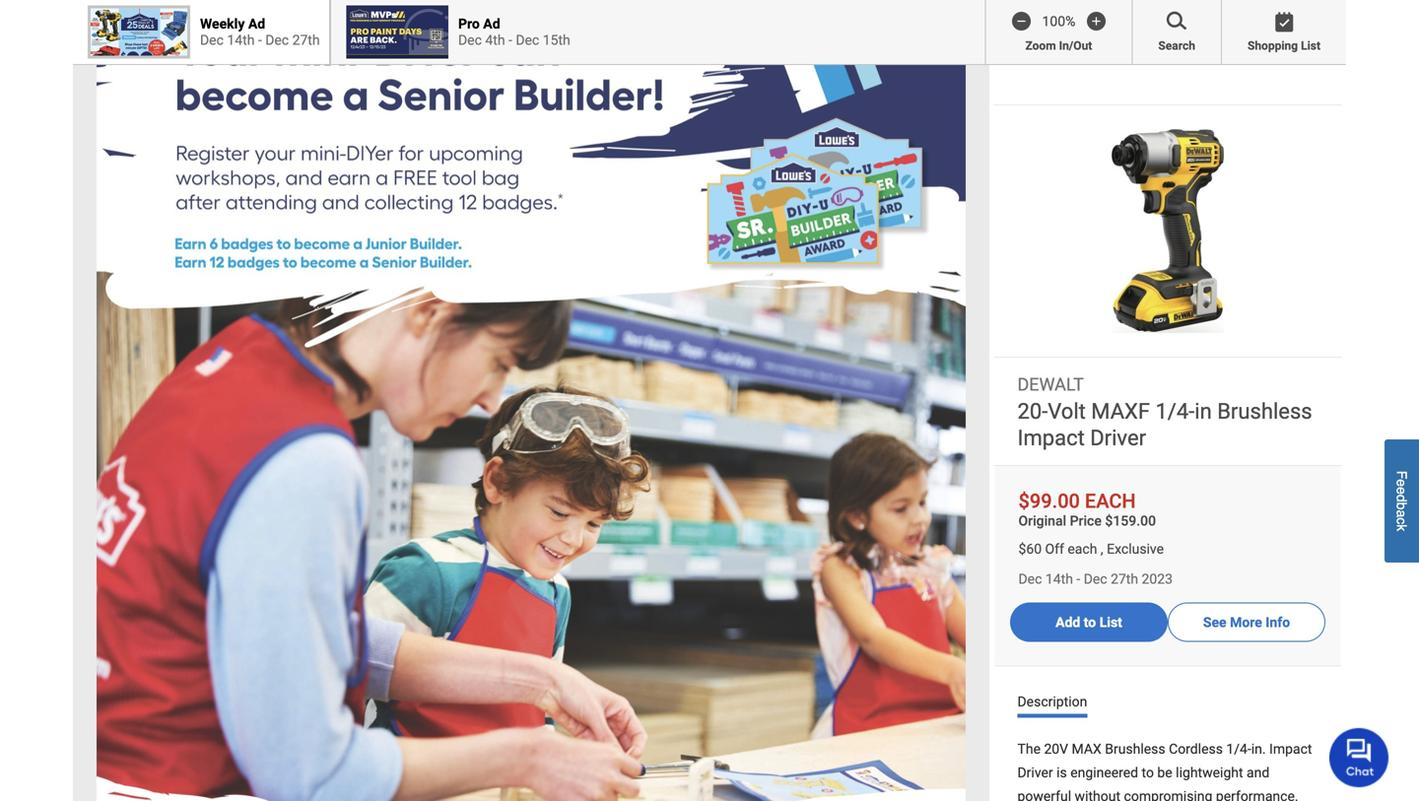 Task type: vqa. For each thing, say whether or not it's contained in the screenshot.
1st E from the bottom
yes



Task type: locate. For each thing, give the bounding box(es) containing it.
d
[[1394, 495, 1410, 502]]

1 e from the top
[[1394, 479, 1410, 487]]

e up b
[[1394, 487, 1410, 495]]

c
[[1394, 518, 1410, 524]]

b
[[1394, 502, 1410, 510]]

e
[[1394, 479, 1410, 487], [1394, 487, 1410, 495]]

2 e from the top
[[1394, 487, 1410, 495]]

f e e d b a c k button
[[1385, 439, 1419, 563]]

chat invite button image
[[1330, 728, 1390, 788]]

e up the d
[[1394, 479, 1410, 487]]

k
[[1394, 524, 1410, 531]]

f
[[1394, 471, 1410, 479]]



Task type: describe. For each thing, give the bounding box(es) containing it.
a
[[1394, 510, 1410, 518]]

f e e d b a c k
[[1394, 471, 1410, 531]]



